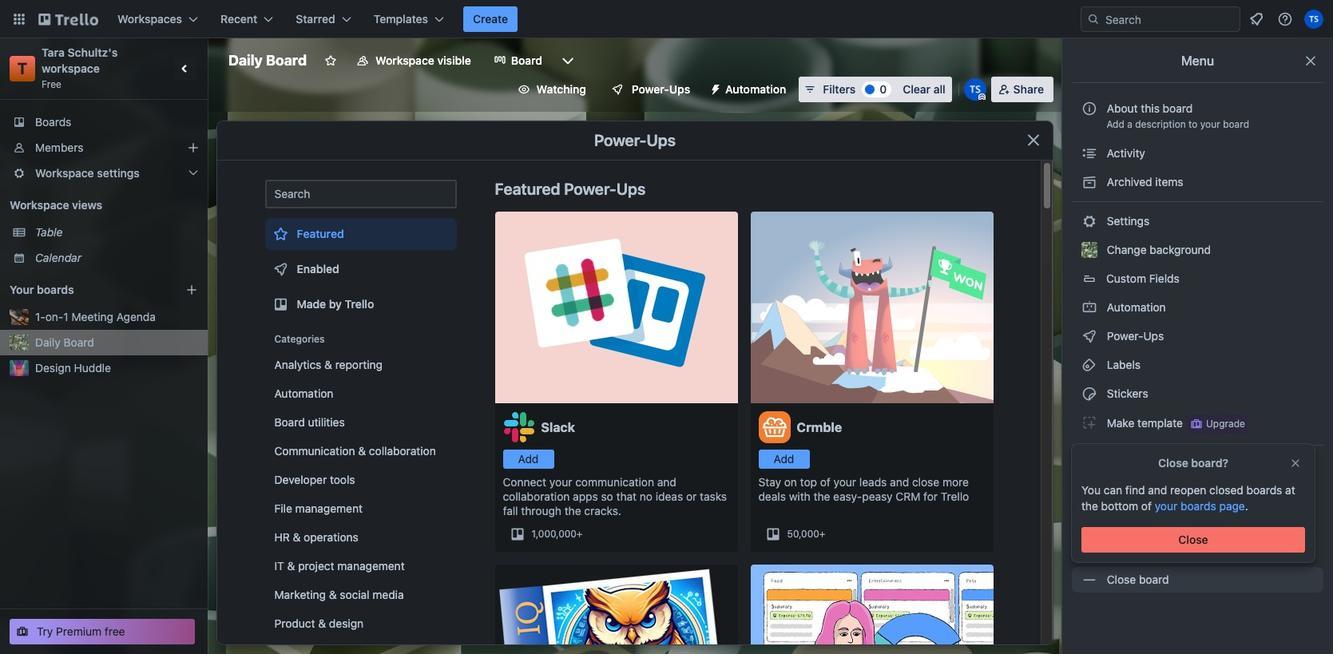 Task type: locate. For each thing, give the bounding box(es) containing it.
boards link
[[0, 109, 208, 135]]

t link
[[10, 56, 35, 82]]

& inside product & design link
[[318, 617, 326, 630]]

and left share
[[1177, 544, 1196, 558]]

sm image left archived
[[1082, 174, 1098, 190]]

0 horizontal spatial collaboration
[[369, 444, 436, 458]]

power-ups down "power-ups" button
[[594, 131, 676, 149]]

product & design link
[[265, 611, 457, 637]]

1 horizontal spatial add
[[774, 452, 795, 466]]

the inside you can find and reopen closed boards at the bottom of
[[1082, 499, 1099, 513]]

None submit
[[1082, 527, 1306, 553]]

sm image inside archived items link
[[1082, 174, 1098, 190]]

2 add button from the left
[[759, 450, 810, 469]]

0 horizontal spatial trello
[[345, 297, 374, 311]]

fall
[[503, 504, 518, 518]]

closed
[[1210, 483, 1244, 497]]

workspace views
[[10, 198, 102, 212]]

menu
[[1182, 54, 1215, 68]]

0 horizontal spatial automation link
[[265, 381, 457, 407]]

this
[[1141, 101, 1160, 115]]

& inside it & project management link
[[287, 559, 295, 573]]

activity link
[[1072, 141, 1324, 166]]

your up the easy-
[[834, 475, 857, 489]]

1-
[[35, 310, 45, 324]]

0 vertical spatial daily
[[229, 52, 263, 69]]

add left a at the right of the page
[[1107, 118, 1125, 130]]

file management
[[274, 502, 363, 515]]

premium
[[56, 625, 102, 638]]

labels
[[1104, 358, 1141, 372]]

management down hr & operations link
[[337, 559, 405, 573]]

2 horizontal spatial boards
[[1247, 483, 1283, 497]]

close
[[1159, 456, 1189, 470], [1107, 573, 1136, 586]]

2 horizontal spatial the
[[1082, 499, 1099, 513]]

boards for your boards page .
[[1181, 499, 1217, 513]]

workspace for workspace views
[[10, 198, 69, 212]]

settings
[[1104, 214, 1150, 228]]

it
[[274, 559, 284, 573]]

custom fields
[[1107, 272, 1180, 285]]

1 add button from the left
[[503, 450, 554, 469]]

so
[[601, 490, 613, 503]]

sm image inside the labels link
[[1082, 357, 1098, 373]]

sm image for close board
[[1082, 572, 1098, 588]]

templates button
[[364, 6, 454, 32]]

add button for crmble
[[759, 450, 810, 469]]

add up connect
[[518, 452, 539, 466]]

2 horizontal spatial add
[[1107, 118, 1125, 130]]

change background link
[[1072, 237, 1324, 263]]

1 horizontal spatial add button
[[759, 450, 810, 469]]

0 horizontal spatial close
[[1107, 573, 1136, 586]]

automation link up power-ups link
[[1072, 295, 1324, 320]]

0 horizontal spatial daily
[[35, 336, 61, 349]]

0 vertical spatial close
[[1159, 456, 1189, 470]]

clear all button
[[897, 77, 952, 102]]

sm image for automation
[[1082, 300, 1098, 316]]

add button for slack
[[503, 450, 554, 469]]

trello inside stay on top of your leads and close more deals with the easy-peasy crm for trello
[[941, 490, 969, 503]]

close board
[[1104, 573, 1169, 586]]

free
[[105, 625, 125, 638]]

1 vertical spatial workspace
[[35, 166, 94, 180]]

this member is an admin of this board. image
[[979, 93, 986, 101]]

for
[[924, 490, 938, 503]]

board inside "link"
[[511, 54, 543, 67]]

1 horizontal spatial featured
[[495, 180, 561, 198]]

workspace settings button
[[0, 161, 208, 186]]

0 vertical spatial of
[[820, 475, 831, 489]]

featured
[[495, 180, 561, 198], [297, 227, 344, 241]]

1-on-1 meeting agenda
[[35, 310, 156, 324]]

reopen
[[1171, 483, 1207, 497]]

trello down more
[[941, 490, 969, 503]]

& left social
[[329, 588, 337, 602]]

0 horizontal spatial the
[[565, 504, 581, 518]]

1 horizontal spatial boards
[[1181, 499, 1217, 513]]

sm image inside the activity link
[[1082, 145, 1098, 161]]

board up design huddle
[[64, 336, 94, 349]]

huddle
[[74, 361, 111, 375]]

members link
[[0, 135, 208, 161]]

& for analytics
[[324, 358, 332, 372]]

0 vertical spatial boards
[[37, 283, 74, 296]]

1 horizontal spatial daily board
[[229, 52, 307, 69]]

email-
[[1107, 515, 1140, 529]]

board inside text field
[[266, 52, 307, 69]]

0 vertical spatial daily board
[[229, 52, 307, 69]]

0 horizontal spatial +
[[577, 528, 583, 540]]

sm image left the settings
[[1082, 213, 1098, 229]]

back to home image
[[38, 6, 98, 32]]

5 sm image from the top
[[1082, 515, 1098, 531]]

0 horizontal spatial of
[[820, 475, 831, 489]]

leads
[[860, 475, 887, 489]]

automation link up board utilities link
[[265, 381, 457, 407]]

power-ups down primary element
[[632, 82, 690, 96]]

sm image for archived items
[[1082, 174, 1098, 190]]

print, export, and share link
[[1072, 539, 1324, 564]]

on-
[[45, 310, 63, 324]]

1 horizontal spatial close
[[1159, 456, 1189, 470]]

1 vertical spatial collaboration
[[503, 490, 570, 503]]

1 horizontal spatial collaboration
[[503, 490, 570, 503]]

of inside you can find and reopen closed boards at the bottom of
[[1142, 499, 1152, 513]]

your inside connect your communication and collaboration apps so that no ideas or tasks fall through the cracks.
[[550, 475, 572, 489]]

1 horizontal spatial automation
[[726, 82, 787, 96]]

and inside stay on top of your leads and close more deals with the easy-peasy crm for trello
[[890, 475, 909, 489]]

power- inside "power-ups" button
[[632, 82, 669, 96]]

0 notifications image
[[1247, 10, 1266, 29]]

trello
[[345, 297, 374, 311], [941, 490, 969, 503]]

add board image
[[185, 284, 198, 296]]

0
[[880, 82, 887, 96]]

board left the utilities in the left bottom of the page
[[274, 415, 305, 429]]

1 horizontal spatial the
[[814, 490, 831, 503]]

sm image inside settings 'link'
[[1082, 213, 1098, 229]]

daily board down 1 in the top of the page
[[35, 336, 94, 349]]

trello right by
[[345, 297, 374, 311]]

design
[[329, 617, 364, 630]]

& inside communication & collaboration link
[[358, 444, 366, 458]]

board right to
[[1223, 118, 1250, 130]]

sm image for email-to-board
[[1082, 515, 1098, 531]]

daily
[[229, 52, 263, 69], [35, 336, 61, 349]]

your boards page link
[[1155, 499, 1246, 513]]

board up watching button
[[511, 54, 543, 67]]

sm image
[[1082, 174, 1098, 190], [1082, 213, 1098, 229], [1082, 357, 1098, 373], [1082, 486, 1098, 502], [1082, 515, 1098, 531]]

1 + from the left
[[577, 528, 583, 540]]

print, export, and share
[[1104, 544, 1228, 558]]

management up operations
[[295, 502, 363, 515]]

product & design
[[274, 617, 364, 630]]

the down top
[[814, 490, 831, 503]]

boards for your boards
[[37, 283, 74, 296]]

board?
[[1192, 456, 1229, 470]]

featured for featured power-ups
[[495, 180, 561, 198]]

of inside stay on top of your leads and close more deals with the easy-peasy crm for trello
[[820, 475, 831, 489]]

and
[[657, 475, 677, 489], [890, 475, 909, 489], [1148, 483, 1168, 497], [1177, 544, 1196, 558]]

sm image inside stickers link
[[1082, 386, 1098, 402]]

file
[[274, 502, 292, 515]]

sm image down you
[[1082, 515, 1098, 531]]

your up through
[[550, 475, 572, 489]]

the down you
[[1082, 499, 1099, 513]]

marketing
[[274, 588, 326, 602]]

0 horizontal spatial boards
[[37, 283, 74, 296]]

1 vertical spatial of
[[1142, 499, 1152, 513]]

daily board
[[229, 52, 307, 69], [35, 336, 94, 349]]

2 vertical spatial boards
[[1181, 499, 1217, 513]]

0 horizontal spatial daily board
[[35, 336, 94, 349]]

daily up design
[[35, 336, 61, 349]]

1 vertical spatial daily
[[35, 336, 61, 349]]

0 horizontal spatial automation
[[274, 387, 334, 400]]

0 horizontal spatial featured
[[297, 227, 344, 241]]

add up on
[[774, 452, 795, 466]]

upgrade button
[[1187, 415, 1249, 434]]

0 vertical spatial management
[[295, 502, 363, 515]]

& inside marketing & social media link
[[329, 588, 337, 602]]

board left star or unstar board image
[[266, 52, 307, 69]]

and right find
[[1148, 483, 1168, 497]]

of up the to-
[[1142, 499, 1152, 513]]

sm image left labels
[[1082, 357, 1098, 373]]

of
[[820, 475, 831, 489], [1142, 499, 1152, 513]]

add button up connect
[[503, 450, 554, 469]]

2 + from the left
[[820, 528, 826, 540]]

daily down 'recent' popup button
[[229, 52, 263, 69]]

change background
[[1104, 243, 1211, 256]]

and up the ideas
[[657, 475, 677, 489]]

3 sm image from the top
[[1082, 357, 1098, 373]]

search image
[[1087, 13, 1100, 26]]

sm image
[[703, 77, 726, 99], [1082, 145, 1098, 161], [1082, 300, 1098, 316], [1082, 328, 1098, 344], [1082, 386, 1098, 402], [1082, 415, 1098, 431], [1143, 457, 1159, 473], [1082, 543, 1098, 559], [1082, 572, 1098, 588]]

open information menu image
[[1278, 11, 1294, 27]]

2 horizontal spatial automation
[[1104, 300, 1166, 314]]

sm image inside the email-to-board link
[[1082, 515, 1098, 531]]

bottom
[[1102, 499, 1139, 513]]

the inside stay on top of your leads and close more deals with the easy-peasy crm for trello
[[814, 490, 831, 503]]

daily board down 'recent' popup button
[[229, 52, 307, 69]]

sm image inside copy board link
[[1082, 486, 1098, 502]]

0 vertical spatial featured
[[495, 180, 561, 198]]

1 horizontal spatial trello
[[941, 490, 969, 503]]

workspace down members
[[35, 166, 94, 180]]

0 vertical spatial automation link
[[1072, 295, 1324, 320]]

1 vertical spatial close
[[1107, 573, 1136, 586]]

1 horizontal spatial +
[[820, 528, 826, 540]]

boards inside your boards with 3 items element
[[37, 283, 74, 296]]

1 vertical spatial boards
[[1247, 483, 1283, 497]]

ups
[[669, 82, 690, 96], [647, 131, 676, 149], [617, 180, 646, 198], [1144, 329, 1164, 343]]

archived items link
[[1072, 169, 1324, 195]]

table link
[[35, 225, 198, 241]]

workspace up table
[[10, 198, 69, 212]]

0 horizontal spatial add button
[[503, 450, 554, 469]]

workspace inside button
[[376, 54, 435, 67]]

the
[[814, 490, 831, 503], [1082, 499, 1099, 513], [565, 504, 581, 518]]

0 vertical spatial trello
[[345, 297, 374, 311]]

and up crm
[[890, 475, 909, 489]]

1 vertical spatial featured
[[297, 227, 344, 241]]

your right to
[[1201, 118, 1221, 130]]

recent
[[221, 12, 258, 26]]

crmble
[[797, 420, 842, 435]]

add inside about this board add a description to your board
[[1107, 118, 1125, 130]]

add button up on
[[759, 450, 810, 469]]

Board name text field
[[221, 48, 315, 74]]

& down board utilities link
[[358, 444, 366, 458]]

enabled link
[[265, 253, 457, 285]]

you
[[1082, 483, 1101, 497]]

board up the to-
[[1137, 487, 1167, 500]]

close down print,
[[1107, 573, 1136, 586]]

0 vertical spatial power-ups
[[632, 82, 690, 96]]

& right analytics
[[324, 358, 332, 372]]

2 vertical spatial workspace
[[10, 198, 69, 212]]

add for slack
[[518, 452, 539, 466]]

sm image inside close board link
[[1082, 572, 1098, 588]]

made by trello
[[297, 297, 374, 311]]

& left design
[[318, 617, 326, 630]]

table
[[35, 225, 63, 239]]

2 vertical spatial automation
[[274, 387, 334, 400]]

2 sm image from the top
[[1082, 213, 1098, 229]]

& inside analytics & reporting link
[[324, 358, 332, 372]]

about
[[1107, 101, 1138, 115]]

workspace down the templates popup button
[[376, 54, 435, 67]]

communication
[[274, 444, 355, 458]]

0 vertical spatial workspace
[[376, 54, 435, 67]]

sm image for copy board
[[1082, 486, 1098, 502]]

1 sm image from the top
[[1082, 174, 1098, 190]]

1 horizontal spatial daily
[[229, 52, 263, 69]]

close up 'reopen'
[[1159, 456, 1189, 470]]

power-ups up labels
[[1104, 329, 1167, 343]]

to-
[[1140, 515, 1155, 529]]

starred button
[[286, 6, 361, 32]]

the down apps
[[565, 504, 581, 518]]

all
[[934, 82, 946, 96]]

custom
[[1107, 272, 1147, 285]]

on
[[784, 475, 797, 489]]

sm image left 'can'
[[1082, 486, 1098, 502]]

0 vertical spatial automation
[[726, 82, 787, 96]]

collaboration up through
[[503, 490, 570, 503]]

& inside hr & operations link
[[293, 531, 301, 544]]

1 horizontal spatial of
[[1142, 499, 1152, 513]]

filters
[[823, 82, 856, 96]]

1 vertical spatial daily board
[[35, 336, 94, 349]]

sm image for print, export, and share
[[1082, 543, 1098, 559]]

workspace inside dropdown button
[[35, 166, 94, 180]]

tara
[[42, 46, 65, 59]]

operations
[[304, 531, 359, 544]]

clear all
[[903, 82, 946, 96]]

automation
[[726, 82, 787, 96], [1104, 300, 1166, 314], [274, 387, 334, 400]]

workspace
[[376, 54, 435, 67], [35, 166, 94, 180], [10, 198, 69, 212]]

it & project management link
[[265, 554, 457, 579]]

sm image inside the automation link
[[1082, 300, 1098, 316]]

& right it
[[287, 559, 295, 573]]

of right top
[[820, 475, 831, 489]]

daily inside board name text field
[[229, 52, 263, 69]]

sm image inside print, export, and share link
[[1082, 543, 1098, 559]]

0 horizontal spatial add
[[518, 452, 539, 466]]

& right hr
[[293, 531, 301, 544]]

& for hr
[[293, 531, 301, 544]]

1 horizontal spatial automation link
[[1072, 295, 1324, 320]]

with
[[789, 490, 811, 503]]

1 vertical spatial trello
[[941, 490, 969, 503]]

can
[[1104, 483, 1123, 497]]

print,
[[1107, 544, 1135, 558]]

4 sm image from the top
[[1082, 486, 1098, 502]]

sm image inside power-ups link
[[1082, 328, 1098, 344]]

collaboration down board utilities link
[[369, 444, 436, 458]]



Task type: describe. For each thing, give the bounding box(es) containing it.
& for product
[[318, 617, 326, 630]]

settings
[[97, 166, 140, 180]]

no
[[640, 490, 653, 503]]

sm image for make template
[[1082, 415, 1098, 431]]

your inside stay on top of your leads and close more deals with the easy-peasy crm for trello
[[834, 475, 857, 489]]

Search field
[[1100, 7, 1240, 31]]

tara schultz's workspace free
[[42, 46, 121, 90]]

create
[[473, 12, 508, 26]]

star or unstar board image
[[325, 54, 337, 67]]

watching
[[537, 82, 586, 96]]

0 vertical spatial collaboration
[[369, 444, 436, 458]]

workspace navigation collapse icon image
[[174, 58, 197, 80]]

daily board link
[[35, 335, 198, 351]]

ups inside button
[[669, 82, 690, 96]]

share
[[1199, 544, 1228, 558]]

activity
[[1104, 146, 1146, 160]]

close for close board?
[[1159, 456, 1189, 470]]

agenda
[[116, 310, 156, 324]]

recent button
[[211, 6, 283, 32]]

a
[[1128, 118, 1133, 130]]

power-ups inside button
[[632, 82, 690, 96]]

reporting
[[335, 358, 383, 372]]

1,000,000 +
[[532, 528, 583, 540]]

& for communication
[[358, 444, 366, 458]]

power- inside power-ups link
[[1107, 329, 1144, 343]]

your boards with 3 items element
[[10, 280, 161, 300]]

hr & operations link
[[265, 525, 457, 551]]

and inside you can find and reopen closed boards at the bottom of
[[1148, 483, 1168, 497]]

developer tools link
[[265, 467, 457, 493]]

hr
[[274, 531, 290, 544]]

customize views image
[[560, 53, 576, 69]]

1 vertical spatial power-ups
[[594, 131, 676, 149]]

product
[[274, 617, 315, 630]]

members
[[35, 141, 83, 154]]

stickers
[[1104, 387, 1149, 400]]

top
[[800, 475, 817, 489]]

design
[[35, 361, 71, 375]]

+ for slack
[[577, 528, 583, 540]]

your boards page .
[[1155, 499, 1249, 513]]

boards inside you can find and reopen closed boards at the bottom of
[[1247, 483, 1283, 497]]

featured for featured
[[297, 227, 344, 241]]

workspace for workspace settings
[[35, 166, 94, 180]]

about this board add a description to your board
[[1107, 101, 1250, 130]]

share button
[[991, 77, 1054, 102]]

developer tools
[[274, 473, 355, 487]]

workspaces
[[117, 12, 182, 26]]

automation inside button
[[726, 82, 787, 96]]

t
[[17, 59, 27, 78]]

your up the to-
[[1155, 499, 1178, 513]]

board utilities link
[[265, 410, 457, 435]]

slack
[[541, 420, 575, 435]]

board up print, export, and share
[[1155, 515, 1185, 529]]

sm image for labels
[[1082, 357, 1098, 373]]

automation button
[[703, 77, 796, 102]]

easy-
[[834, 490, 862, 503]]

1 vertical spatial automation link
[[265, 381, 457, 407]]

sm image for stickers
[[1082, 386, 1098, 402]]

daily board inside board name text field
[[229, 52, 307, 69]]

media
[[373, 588, 404, 602]]

sm image for activity
[[1082, 145, 1098, 161]]

sm image inside automation button
[[703, 77, 726, 99]]

background
[[1150, 243, 1211, 256]]

calendar
[[35, 251, 82, 264]]

upgrade
[[1207, 418, 1246, 430]]

at
[[1286, 483, 1296, 497]]

template
[[1138, 416, 1183, 430]]

utilities
[[308, 415, 345, 429]]

workspace for workspace visible
[[376, 54, 435, 67]]

schultz's
[[68, 46, 118, 59]]

developer
[[274, 473, 327, 487]]

share
[[1014, 82, 1044, 96]]

more
[[943, 475, 969, 489]]

boards
[[35, 115, 71, 129]]

tara schultz (taraschultz7) image
[[964, 78, 987, 101]]

board utilities
[[274, 415, 345, 429]]

apps
[[573, 490, 598, 503]]

Search text field
[[265, 180, 457, 209]]

2 vertical spatial power-ups
[[1104, 329, 1167, 343]]

ideas
[[656, 490, 683, 503]]

and inside connect your communication and collaboration apps so that no ideas or tasks fall through the cracks.
[[657, 475, 677, 489]]

close for close board
[[1107, 573, 1136, 586]]

make template
[[1104, 416, 1183, 430]]

copy board
[[1104, 487, 1167, 500]]

watching button
[[508, 77, 596, 102]]

analytics & reporting link
[[265, 352, 457, 378]]

50,000
[[787, 528, 820, 540]]

.
[[1246, 499, 1249, 513]]

crm
[[896, 490, 921, 503]]

1,000,000
[[532, 528, 577, 540]]

your inside about this board add a description to your board
[[1201, 118, 1221, 130]]

1 vertical spatial automation
[[1104, 300, 1166, 314]]

your
[[10, 283, 34, 296]]

1-on-1 meeting agenda link
[[35, 309, 198, 325]]

stay on top of your leads and close more deals with the easy-peasy crm for trello
[[759, 475, 969, 503]]

views
[[72, 198, 102, 212]]

1 vertical spatial management
[[337, 559, 405, 573]]

page
[[1220, 499, 1246, 513]]

board link
[[484, 48, 552, 74]]

add for crmble
[[774, 452, 795, 466]]

copy
[[1107, 487, 1134, 500]]

& for marketing
[[329, 588, 337, 602]]

tara schultz (taraschultz7) image
[[1305, 10, 1324, 29]]

tasks
[[700, 490, 727, 503]]

sm image for power-ups
[[1082, 328, 1098, 344]]

hr & operations
[[274, 531, 359, 544]]

enabled
[[297, 262, 339, 276]]

featured link
[[265, 218, 457, 250]]

archived
[[1107, 175, 1153, 189]]

board up to
[[1163, 101, 1193, 115]]

find
[[1126, 483, 1145, 497]]

made
[[297, 297, 326, 311]]

connect your communication and collaboration apps so that no ideas or tasks fall through the cracks.
[[503, 475, 727, 518]]

workspace visible
[[376, 54, 471, 67]]

labels link
[[1072, 352, 1324, 378]]

primary element
[[0, 0, 1334, 38]]

items
[[1156, 175, 1184, 189]]

close
[[912, 475, 940, 489]]

+ for crmble
[[820, 528, 826, 540]]

description
[[1136, 118, 1186, 130]]

board down export,
[[1139, 573, 1169, 586]]

visible
[[437, 54, 471, 67]]

email-to-board
[[1104, 515, 1185, 529]]

design huddle
[[35, 361, 111, 375]]

& for it
[[287, 559, 295, 573]]

and inside print, export, and share link
[[1177, 544, 1196, 558]]

the inside connect your communication and collaboration apps so that no ideas or tasks fall through the cracks.
[[565, 504, 581, 518]]

collaboration inside connect your communication and collaboration apps so that no ideas or tasks fall through the cracks.
[[503, 490, 570, 503]]

sm image for settings
[[1082, 213, 1098, 229]]

your boards
[[10, 283, 74, 296]]



Task type: vqa. For each thing, say whether or not it's contained in the screenshot.
"closed"
yes



